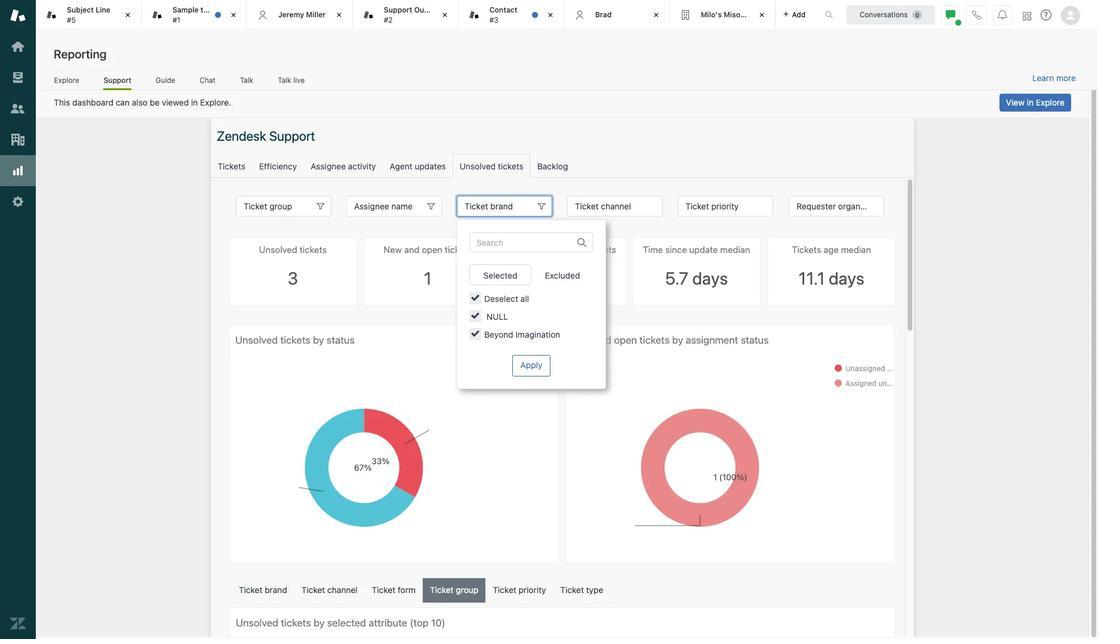 Task type: locate. For each thing, give the bounding box(es) containing it.
3 tab from the left
[[459, 0, 564, 30]]

more
[[1057, 73, 1077, 83]]

2 in from the left
[[1027, 97, 1034, 108]]

talk for talk live
[[278, 76, 291, 85]]

close image right line
[[122, 9, 134, 21]]

admin image
[[10, 194, 26, 210]]

outreach
[[414, 5, 447, 14]]

2 talk from the left
[[278, 76, 291, 85]]

close image
[[122, 9, 134, 21], [228, 9, 239, 21], [439, 9, 451, 21], [545, 9, 557, 21]]

talk live
[[278, 76, 305, 85]]

this dashboard can also be viewed in explore.
[[54, 97, 231, 108]]

#5
[[67, 15, 76, 24]]

talk inside 'link'
[[278, 76, 291, 85]]

1 close image from the left
[[333, 9, 345, 21]]

0 horizontal spatial support
[[104, 76, 131, 85]]

2 close image from the left
[[228, 9, 239, 21]]

brad
[[595, 10, 612, 19]]

1 vertical spatial support
[[104, 76, 131, 85]]

tab
[[36, 0, 142, 30], [353, 0, 459, 30], [459, 0, 564, 30], [670, 0, 776, 30]]

0 vertical spatial explore
[[54, 76, 79, 85]]

0 horizontal spatial close image
[[333, 9, 345, 21]]

close image left '#3'
[[439, 9, 451, 21]]

support inside support outreach #2
[[384, 5, 412, 14]]

2 horizontal spatial close image
[[756, 9, 768, 21]]

organizations image
[[10, 132, 26, 148]]

1 in from the left
[[191, 97, 198, 108]]

1 horizontal spatial support
[[384, 5, 412, 14]]

close image
[[333, 9, 345, 21], [650, 9, 662, 21], [756, 9, 768, 21]]

1 tab from the left
[[36, 0, 142, 30]]

in right 'view'
[[1027, 97, 1034, 108]]

get help image
[[1041, 10, 1052, 20]]

explore.
[[200, 97, 231, 108]]

close image left add dropdown button
[[756, 9, 768, 21]]

support for support outreach #2
[[384, 5, 412, 14]]

view in explore button
[[1000, 94, 1072, 112]]

zendesk support image
[[10, 8, 26, 23]]

support
[[384, 5, 412, 14], [104, 76, 131, 85]]

#3
[[490, 15, 499, 24]]

explore up this
[[54, 76, 79, 85]]

chat link
[[200, 76, 216, 88]]

talk for talk
[[240, 76, 253, 85]]

tab containing support outreach
[[353, 0, 459, 30]]

close image inside jeremy miller tab
[[333, 9, 345, 21]]

talk left live
[[278, 76, 291, 85]]

chat
[[200, 76, 216, 85]]

subject
[[67, 5, 94, 14]]

support up can
[[104, 76, 131, 85]]

1 horizontal spatial in
[[1027, 97, 1034, 108]]

2 close image from the left
[[650, 9, 662, 21]]

explore
[[54, 76, 79, 85], [1036, 97, 1065, 108]]

in right 'viewed'
[[191, 97, 198, 108]]

in
[[191, 97, 198, 108], [1027, 97, 1034, 108]]

talk
[[240, 76, 253, 85], [278, 76, 291, 85]]

1 horizontal spatial close image
[[650, 9, 662, 21]]

2 tab from the left
[[353, 0, 459, 30]]

close image right miller
[[333, 9, 345, 21]]

close image right #1 in the left top of the page
[[228, 9, 239, 21]]

close image right "contact #3"
[[545, 9, 557, 21]]

1 vertical spatial explore
[[1036, 97, 1065, 108]]

jeremy miller
[[278, 10, 326, 19]]

close image inside brad tab
[[650, 9, 662, 21]]

support up #2
[[384, 5, 412, 14]]

#1
[[173, 15, 180, 24]]

close image inside #1 tab
[[228, 9, 239, 21]]

jeremy miller tab
[[247, 0, 353, 30]]

subject line #5
[[67, 5, 110, 24]]

explore down learn more link
[[1036, 97, 1065, 108]]

line
[[96, 5, 110, 14]]

1 horizontal spatial explore
[[1036, 97, 1065, 108]]

this
[[54, 97, 70, 108]]

talk right the chat
[[240, 76, 253, 85]]

1 talk from the left
[[240, 76, 253, 85]]

0 vertical spatial support
[[384, 5, 412, 14]]

customers image
[[10, 101, 26, 116]]

in inside button
[[1027, 97, 1034, 108]]

0 horizontal spatial talk
[[240, 76, 253, 85]]

learn more
[[1033, 73, 1077, 83]]

close image right brad
[[650, 9, 662, 21]]

learn
[[1033, 73, 1055, 83]]

0 horizontal spatial in
[[191, 97, 198, 108]]

brad tab
[[564, 0, 670, 30]]

support outreach #2
[[384, 5, 447, 24]]

0 horizontal spatial explore
[[54, 76, 79, 85]]

1 horizontal spatial talk
[[278, 76, 291, 85]]

close image for jeremy miller
[[333, 9, 345, 21]]

live
[[293, 76, 305, 85]]

talk live link
[[278, 76, 305, 88]]

conversations
[[860, 10, 908, 19]]



Task type: vqa. For each thing, say whether or not it's contained in the screenshot.
The Tisha Morrel TAB
no



Task type: describe. For each thing, give the bounding box(es) containing it.
zendesk image
[[10, 617, 26, 632]]

close image for brad
[[650, 9, 662, 21]]

#1 tab
[[142, 0, 247, 30]]

button displays agent's chat status as online. image
[[946, 10, 956, 19]]

add
[[793, 10, 806, 19]]

dashboard
[[72, 97, 113, 108]]

explore inside explore link
[[54, 76, 79, 85]]

reporting
[[54, 47, 107, 61]]

tab containing subject line
[[36, 0, 142, 30]]

views image
[[10, 70, 26, 85]]

guide link
[[155, 76, 176, 88]]

4 tab from the left
[[670, 0, 776, 30]]

reporting image
[[10, 163, 26, 179]]

explore link
[[54, 76, 80, 88]]

tab containing contact
[[459, 0, 564, 30]]

miller
[[306, 10, 326, 19]]

add button
[[776, 0, 813, 29]]

jeremy
[[278, 10, 304, 19]]

talk link
[[240, 76, 254, 88]]

guide
[[156, 76, 175, 85]]

3 close image from the left
[[756, 9, 768, 21]]

contact #3
[[490, 5, 518, 24]]

1 close image from the left
[[122, 9, 134, 21]]

be
[[150, 97, 160, 108]]

explore inside 'view in explore' button
[[1036, 97, 1065, 108]]

learn more link
[[1033, 73, 1077, 84]]

3 close image from the left
[[439, 9, 451, 21]]

support link
[[104, 76, 131, 90]]

#2
[[384, 15, 393, 24]]

get started image
[[10, 39, 26, 54]]

4 close image from the left
[[545, 9, 557, 21]]

view
[[1007, 97, 1025, 108]]

zendesk products image
[[1023, 12, 1032, 20]]

main element
[[0, 0, 36, 640]]

viewed
[[162, 97, 189, 108]]

also
[[132, 97, 148, 108]]

can
[[116, 97, 130, 108]]

contact
[[490, 5, 518, 14]]

view in explore
[[1007, 97, 1065, 108]]

support for support
[[104, 76, 131, 85]]

conversations button
[[847, 5, 936, 24]]

tabs tab list
[[36, 0, 813, 30]]

notifications image
[[998, 10, 1008, 19]]



